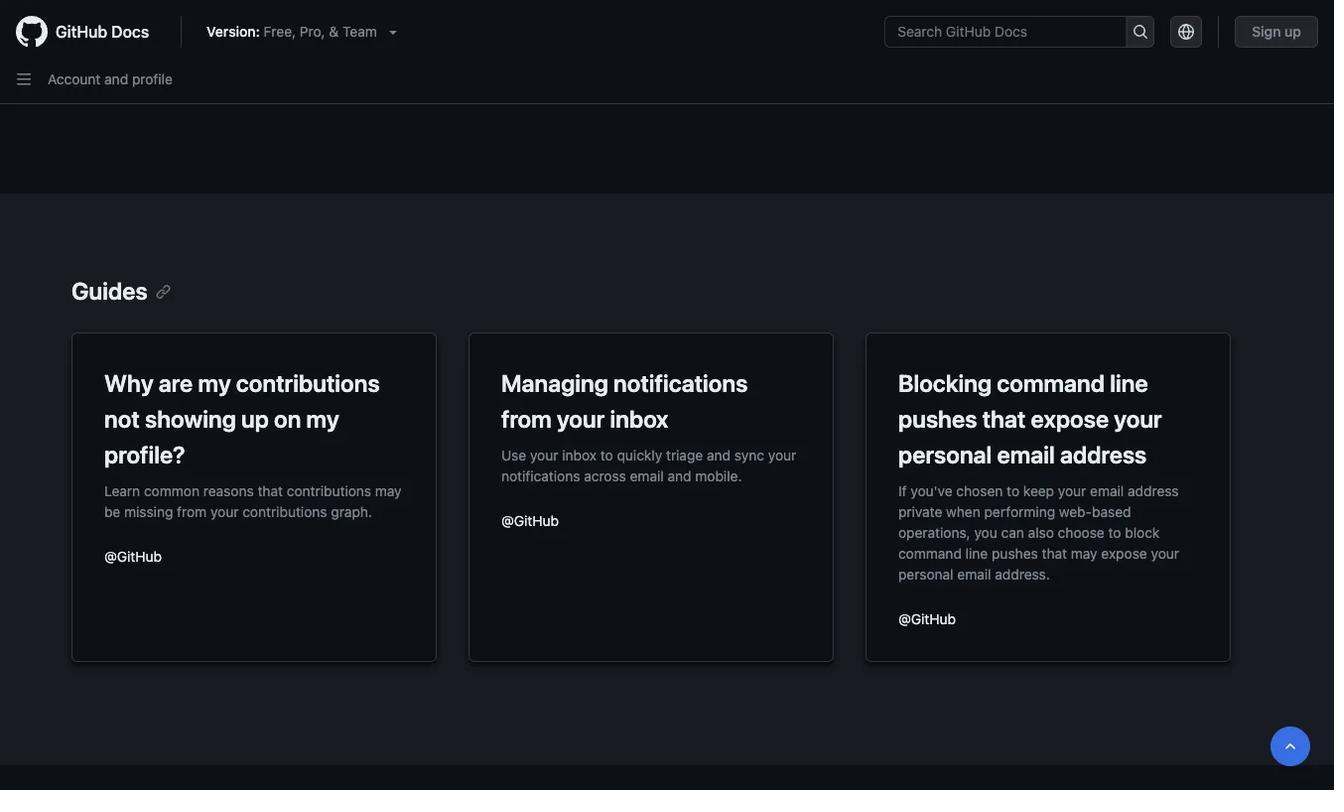 Task type: locate. For each thing, give the bounding box(es) containing it.
0 horizontal spatial the
[[312, 14, 333, 31]]

personal inside "if you've chosen to keep your email address private when performing web-based operations, you can also choose to block command line pushes that may expose your personal email address."
[[899, 566, 954, 582]]

private
[[899, 503, 943, 520]]

sign up link
[[1235, 16, 1319, 48]]

0 vertical spatial contributions
[[236, 369, 380, 397]]

line inside the blocking command line pushes that expose your personal email address
[[1110, 369, 1148, 397]]

1 vertical spatial command
[[899, 545, 962, 561]]

if
[[899, 483, 907, 499]]

your
[[79, 74, 108, 90], [557, 405, 605, 433], [1114, 405, 1162, 433], [530, 447, 558, 463], [768, 447, 797, 463], [1058, 483, 1087, 499], [210, 503, 239, 520], [1151, 545, 1180, 561]]

team
[[343, 23, 377, 40]]

0 vertical spatial inbox
[[162, 54, 197, 70]]

your down block
[[1151, 545, 1180, 561]]

your up based
[[1114, 405, 1162, 433]]

from inside learn common reasons that contributions may be missing from your contributions graph.
[[177, 503, 207, 520]]

to down based
[[1109, 524, 1121, 541]]

1 vertical spatial contributions
[[287, 483, 371, 499]]

0 vertical spatial address
[[1060, 441, 1147, 469]]

personal inside the blocking command line pushes that expose your personal email address
[[899, 441, 992, 469]]

you've down provide
[[188, 34, 230, 51]]

0 horizontal spatial can
[[357, 34, 380, 51]]

can down activity
[[357, 34, 380, 51]]

to up across
[[601, 447, 613, 463]]

0 vertical spatial command
[[997, 369, 1105, 397]]

your inside learn common reasons that contributions may be missing from your contributions graph.
[[210, 503, 239, 520]]

to
[[200, 54, 213, 70], [601, 447, 613, 463], [1007, 483, 1020, 499], [1109, 524, 1121, 541]]

0 vertical spatial from
[[501, 405, 552, 433]]

1 vertical spatial up
[[241, 405, 269, 433]]

you
[[975, 524, 998, 541]]

0 horizontal spatial up
[[241, 405, 269, 433]]

that down also
[[1042, 545, 1067, 561]]

personal down operations,
[[899, 566, 954, 582]]

on inside why are my contributions not showing up on my profile?
[[274, 405, 301, 433]]

1 vertical spatial you've
[[911, 483, 953, 499]]

0 horizontal spatial pushes
[[899, 405, 977, 433]]

email inside the blocking command line pushes that expose your personal email address
[[997, 441, 1055, 469]]

0 vertical spatial may
[[375, 483, 402, 499]]

to down the version:
[[200, 54, 213, 70]]

and down you
[[335, 54, 359, 70]]

email
[[997, 441, 1055, 469], [630, 468, 664, 484], [1090, 483, 1124, 499], [958, 566, 991, 582]]

that right reasons
[[258, 483, 283, 499]]

pushes
[[899, 405, 977, 433], [992, 545, 1038, 561]]

and up 'mobile.'
[[707, 447, 731, 463]]

your down managing
[[557, 405, 605, 433]]

inbox up across
[[562, 447, 597, 463]]

september
[[895, 4, 970, 20]]

0 vertical spatial pushes
[[899, 405, 977, 433]]

2 vertical spatial inbox
[[562, 447, 597, 463]]

web-
[[1059, 503, 1092, 520]]

expose up 'keep'
[[1031, 405, 1109, 433]]

2 horizontal spatial inbox
[[610, 405, 669, 433]]

version: free, pro, & team
[[207, 23, 377, 40]]

scroll to top image
[[1283, 739, 1299, 755]]

2 personal from the top
[[899, 566, 954, 582]]

notifications inside the notifications provide updates about the activity on github.com that you've subscribed to. you can use the notifications inbox to customize, triage, and manage your updates.
[[79, 54, 158, 70]]

expose inside the blocking command line pushes that expose your personal email address
[[1031, 405, 1109, 433]]

0 horizontal spatial @github
[[104, 548, 162, 564]]

0 horizontal spatial inbox
[[162, 54, 197, 70]]

can down the 'performing'
[[1001, 524, 1025, 541]]

you've inside the notifications provide updates about the activity on github.com that you've subscribed to. you can use the notifications inbox to customize, triage, and manage your updates.
[[188, 34, 230, 51]]

the
[[312, 14, 333, 31], [411, 34, 432, 51]]

1 horizontal spatial up
[[1285, 23, 1302, 40]]

on up learn common reasons that contributions may be missing from your contributions graph. at the left
[[274, 405, 301, 433]]

pushes up the address.
[[992, 545, 1038, 561]]

0 vertical spatial my
[[198, 369, 231, 397]]

sign
[[1252, 23, 1281, 40]]

from up the 'use'
[[501, 405, 552, 433]]

1 vertical spatial can
[[1001, 524, 1025, 541]]

to.
[[309, 34, 326, 51]]

address up block
[[1128, 483, 1179, 499]]

1 horizontal spatial @github
[[501, 512, 559, 529]]

1 vertical spatial expose
[[1102, 545, 1148, 561]]

0 horizontal spatial my
[[198, 369, 231, 397]]

1 horizontal spatial the
[[411, 34, 432, 51]]

sign up
[[1252, 23, 1302, 40]]

blocking command line pushes that expose your personal email address
[[899, 369, 1162, 469]]

0 vertical spatial personal
[[899, 441, 992, 469]]

customize,
[[217, 54, 287, 70]]

may
[[375, 483, 402, 499], [1071, 545, 1098, 561]]

my right "are"
[[198, 369, 231, 397]]

triangle down image
[[385, 24, 401, 40]]

about
[[272, 14, 308, 31]]

my up graph.
[[306, 405, 339, 433]]

email down quickly
[[630, 468, 664, 484]]

managing
[[501, 369, 609, 397]]

1 horizontal spatial you've
[[911, 483, 953, 499]]

on
[[387, 14, 403, 31], [274, 405, 301, 433]]

that down 'blocking'
[[983, 405, 1026, 433]]

notifications provide updates about the activity on github.com that you've subscribed to. you can use the notifications inbox to customize, triage, and manage your updates. link
[[79, 0, 440, 108]]

your left updates.
[[79, 74, 108, 90]]

inbox
[[162, 54, 197, 70], [610, 405, 669, 433], [562, 447, 597, 463]]

1 vertical spatial inbox
[[610, 405, 669, 433]]

0 vertical spatial can
[[357, 34, 380, 51]]

1 horizontal spatial on
[[387, 14, 403, 31]]

pro,
[[300, 23, 325, 40]]

main banner
[[0, 0, 1334, 104]]

from
[[501, 405, 552, 433], [177, 503, 207, 520]]

personal
[[899, 441, 992, 469], [899, 566, 954, 582]]

that
[[159, 34, 185, 51], [983, 405, 1026, 433], [258, 483, 283, 499], [1042, 545, 1067, 561]]

notifications down the 'use'
[[501, 468, 580, 484]]

notifications
[[79, 54, 158, 70], [614, 369, 748, 397], [501, 468, 580, 484]]

notifications inside managing notifications from your inbox
[[614, 369, 748, 397]]

contributions
[[236, 369, 380, 397], [287, 483, 371, 499], [243, 503, 327, 520]]

1 vertical spatial from
[[177, 503, 207, 520]]

github.com
[[79, 34, 156, 51]]

and
[[335, 54, 359, 70], [104, 71, 128, 87], [707, 447, 731, 463], [668, 468, 692, 484]]

1 personal from the top
[[899, 441, 992, 469]]

2 vertical spatial notifications
[[501, 468, 580, 484]]

that inside "if you've chosen to keep your email address private when performing web-based operations, you can also choose to block command line pushes that may expose your personal email address."
[[1042, 545, 1067, 561]]

inbox up profile
[[162, 54, 197, 70]]

why
[[104, 369, 154, 397]]

github docs link
[[16, 16, 165, 48]]

Search GitHub Docs search field
[[886, 17, 1126, 47]]

0 vertical spatial @github
[[501, 512, 559, 529]]

you've
[[188, 34, 230, 51], [911, 483, 953, 499]]

reasons
[[203, 483, 254, 499]]

up right the sign
[[1285, 23, 1302, 40]]

tooltip
[[1271, 727, 1311, 767]]

on up use
[[387, 14, 403, 31]]

command
[[997, 369, 1105, 397], [899, 545, 962, 561]]

1 vertical spatial line
[[966, 545, 988, 561]]

address inside the blocking command line pushes that expose your personal email address
[[1060, 441, 1147, 469]]

up right showing
[[241, 405, 269, 433]]

line
[[1110, 369, 1148, 397], [966, 545, 988, 561]]

search image
[[1133, 24, 1149, 40]]

september 23 element
[[895, 4, 995, 20]]

1 vertical spatial on
[[274, 405, 301, 433]]

updates
[[216, 14, 268, 31]]

2 horizontal spatial notifications
[[614, 369, 748, 397]]

that inside learn common reasons that contributions may be missing from your contributions graph.
[[258, 483, 283, 499]]

and down "triage"
[[668, 468, 692, 484]]

0 vertical spatial on
[[387, 14, 403, 31]]

activity
[[337, 14, 383, 31]]

quickly
[[617, 447, 663, 463]]

inbox up quickly
[[610, 405, 669, 433]]

my
[[198, 369, 231, 397], [306, 405, 339, 433]]

1 horizontal spatial may
[[1071, 545, 1098, 561]]

0 horizontal spatial you've
[[188, 34, 230, 51]]

None search field
[[885, 16, 1155, 48]]

email up 'keep'
[[997, 441, 1055, 469]]

inbox inside the use your inbox to quickly triage and sync your notifications across email and mobile.
[[562, 447, 597, 463]]

can inside "if you've chosen to keep your email address private when performing web-based operations, you can also choose to block command line pushes that may expose your personal email address."
[[1001, 524, 1025, 541]]

based
[[1092, 503, 1132, 520]]

on inside the notifications provide updates about the activity on github.com that you've subscribed to. you can use the notifications inbox to customize, triage, and manage your updates.
[[387, 14, 403, 31]]

inbox inside managing notifications from your inbox
[[610, 405, 669, 433]]

address
[[1060, 441, 1147, 469], [1128, 483, 1179, 499]]

1 horizontal spatial can
[[1001, 524, 1025, 541]]

@github down missing
[[104, 548, 162, 564]]

1 vertical spatial notifications
[[614, 369, 748, 397]]

0 horizontal spatial line
[[966, 545, 988, 561]]

notifications up "triage"
[[614, 369, 748, 397]]

notifications up account and profile link
[[79, 54, 158, 70]]

1 vertical spatial @github
[[104, 548, 162, 564]]

expose
[[1031, 405, 1109, 433], [1102, 545, 1148, 561]]

you
[[330, 34, 354, 51]]

your down reasons
[[210, 503, 239, 520]]

@github down the 'use'
[[501, 512, 559, 529]]

address inside "if you've chosen to keep your email address private when performing web-based operations, you can also choose to block command line pushes that may expose your personal email address."
[[1128, 483, 1179, 499]]

0 vertical spatial you've
[[188, 34, 230, 51]]

1 horizontal spatial inbox
[[562, 447, 597, 463]]

choose
[[1058, 524, 1105, 541]]

not
[[104, 405, 140, 433]]

missing
[[124, 503, 173, 520]]

0 horizontal spatial may
[[375, 483, 402, 499]]

1 horizontal spatial line
[[1110, 369, 1148, 397]]

chosen
[[957, 483, 1003, 499]]

1 vertical spatial my
[[306, 405, 339, 433]]

2 horizontal spatial @github
[[899, 611, 956, 627]]

0 vertical spatial up
[[1285, 23, 1302, 40]]

2 vertical spatial @github
[[899, 611, 956, 627]]

1 vertical spatial pushes
[[992, 545, 1038, 561]]

0 vertical spatial notifications
[[79, 54, 158, 70]]

across
[[584, 468, 626, 484]]

september 23
[[895, 4, 995, 20]]

triage,
[[290, 54, 331, 70]]

the up to. at the top left of page
[[312, 14, 333, 31]]

free,
[[264, 23, 296, 40]]

1 horizontal spatial command
[[997, 369, 1105, 397]]

@github
[[501, 512, 559, 529], [104, 548, 162, 564], [899, 611, 956, 627]]

address up based
[[1060, 441, 1147, 469]]

0 horizontal spatial notifications
[[79, 54, 158, 70]]

triage
[[666, 447, 703, 463]]

the right use
[[411, 34, 432, 51]]

personal up chosen
[[899, 441, 992, 469]]

0 horizontal spatial from
[[177, 503, 207, 520]]

guides
[[71, 277, 148, 305]]

0 horizontal spatial command
[[899, 545, 962, 561]]

that down provide
[[159, 34, 185, 51]]

1 horizontal spatial my
[[306, 405, 339, 433]]

@github down operations,
[[899, 611, 956, 627]]

managing notifications from your inbox
[[501, 369, 748, 433]]

can
[[357, 34, 380, 51], [1001, 524, 1025, 541]]

1 vertical spatial personal
[[899, 566, 954, 582]]

and inside main banner
[[104, 71, 128, 87]]

be
[[104, 503, 120, 520]]

expose down block
[[1102, 545, 1148, 561]]

1 horizontal spatial notifications
[[501, 468, 580, 484]]

0 horizontal spatial on
[[274, 405, 301, 433]]

0 vertical spatial expose
[[1031, 405, 1109, 433]]

and left profile
[[104, 71, 128, 87]]

1 vertical spatial address
[[1128, 483, 1179, 499]]

pushes down 'blocking'
[[899, 405, 977, 433]]

from down the common
[[177, 503, 207, 520]]

1 vertical spatial may
[[1071, 545, 1098, 561]]

updates.
[[111, 74, 167, 90]]

pushes inside the blocking command line pushes that expose your personal email address
[[899, 405, 977, 433]]

you've up private
[[911, 483, 953, 499]]

0 vertical spatial line
[[1110, 369, 1148, 397]]

1 horizontal spatial from
[[501, 405, 552, 433]]

1 horizontal spatial pushes
[[992, 545, 1038, 561]]

up
[[1285, 23, 1302, 40], [241, 405, 269, 433]]



Task type: vqa. For each thing, say whether or not it's contained in the screenshot.
1st sc 9kayk9 0 icon from the bottom
no



Task type: describe. For each thing, give the bounding box(es) containing it.
0 vertical spatial the
[[312, 14, 333, 31]]

account
[[48, 71, 101, 87]]

common
[[144, 483, 200, 499]]

github docs
[[56, 22, 149, 41]]

to inside the notifications provide updates about the activity on github.com that you've subscribed to. you can use the notifications inbox to customize, triage, and manage your updates.
[[200, 54, 213, 70]]

can inside the notifications provide updates about the activity on github.com that you've subscribed to. you can use the notifications inbox to customize, triage, and manage your updates.
[[357, 34, 380, 51]]

notifications inside the use your inbox to quickly triage and sync your notifications across email and mobile.
[[501, 468, 580, 484]]

if you've chosen to keep your email address private when performing web-based operations, you can also choose to block command line pushes that may expose your personal email address.
[[899, 483, 1180, 582]]

operations,
[[899, 524, 971, 541]]

command inside "if you've chosen to keep your email address private when performing web-based operations, you can also choose to block command line pushes that may expose your personal email address."
[[899, 545, 962, 561]]

profile
[[132, 71, 173, 87]]

graph.
[[331, 503, 372, 520]]

your up web-
[[1058, 483, 1087, 499]]

why are my contributions not showing up on my profile?
[[104, 369, 380, 469]]

up inside why are my contributions not showing up on my profile?
[[241, 405, 269, 433]]

to inside the use your inbox to quickly triage and sync your notifications across email and mobile.
[[601, 447, 613, 463]]

account and profile link
[[48, 71, 173, 87]]

mobile.
[[695, 468, 742, 484]]

subscribed
[[234, 34, 305, 51]]

learn common reasons that contributions may be missing from your contributions graph.
[[104, 483, 402, 520]]

to up the 'performing'
[[1007, 483, 1020, 499]]

23
[[979, 4, 995, 20]]

line inside "if you've chosen to keep your email address private when performing web-based operations, you can also choose to block command line pushes that may expose your personal email address."
[[966, 545, 988, 561]]

may inside "if you've chosen to keep your email address private when performing web-based operations, you can also choose to block command line pushes that may expose your personal email address."
[[1071, 545, 1098, 561]]

github
[[56, 22, 107, 41]]

up inside main banner
[[1285, 23, 1302, 40]]

guides link
[[71, 277, 171, 305]]

notifications
[[79, 14, 161, 31]]

1 vertical spatial the
[[411, 34, 432, 51]]

2 vertical spatial contributions
[[243, 503, 327, 520]]

&
[[329, 23, 339, 40]]

from inside managing notifications from your inbox
[[501, 405, 552, 433]]

block
[[1125, 524, 1160, 541]]

your inside the notifications provide updates about the activity on github.com that you've subscribed to. you can use the notifications inbox to customize, triage, and manage your updates.
[[79, 74, 108, 90]]

learn
[[104, 483, 140, 499]]

when
[[946, 503, 981, 520]]

performing
[[984, 503, 1056, 520]]

also
[[1028, 524, 1054, 541]]

your inside managing notifications from your inbox
[[557, 405, 605, 433]]

showing
[[145, 405, 236, 433]]

email inside the use your inbox to quickly triage and sync your notifications across email and mobile.
[[630, 468, 664, 484]]

are
[[159, 369, 193, 397]]

your right the 'use'
[[530, 447, 558, 463]]

select language: current language is english image
[[1179, 24, 1195, 40]]

and inside the notifications provide updates about the activity on github.com that you've subscribed to. you can use the notifications inbox to customize, triage, and manage your updates.
[[335, 54, 359, 70]]

sync
[[735, 447, 765, 463]]

command inside the blocking command line pushes that expose your personal email address
[[997, 369, 1105, 397]]

@github for why are my contributions not showing up on my profile?
[[104, 548, 162, 564]]

provide
[[164, 14, 212, 31]]

that inside the blocking command line pushes that expose your personal email address
[[983, 405, 1026, 433]]

use
[[384, 34, 407, 51]]

use
[[501, 447, 526, 463]]

pushes inside "if you've chosen to keep your email address private when performing web-based operations, you can also choose to block command line pushes that may expose your personal email address."
[[992, 545, 1038, 561]]

@github for managing notifications from your inbox
[[501, 512, 559, 529]]

address.
[[995, 566, 1050, 582]]

inbox inside the notifications provide updates about the activity on github.com that you've subscribed to. you can use the notifications inbox to customize, triage, and manage your updates.
[[162, 54, 197, 70]]

blocking
[[899, 369, 992, 397]]

open sidebar image
[[16, 71, 32, 87]]

your right sync
[[768, 447, 797, 463]]

notifications provide updates about the activity on github.com that you've subscribed to. you can use the notifications inbox to customize, triage, and manage your updates.
[[79, 14, 432, 90]]

profile?
[[104, 441, 185, 469]]

account and profile
[[48, 71, 173, 87]]

keep
[[1024, 483, 1055, 499]]

that inside the notifications provide updates about the activity on github.com that you've subscribed to. you can use the notifications inbox to customize, triage, and manage your updates.
[[159, 34, 185, 51]]

version:
[[207, 23, 260, 40]]

contributions inside why are my contributions not showing up on my profile?
[[236, 369, 380, 397]]

expose inside "if you've chosen to keep your email address private when performing web-based operations, you can also choose to block command line pushes that may expose your personal email address."
[[1102, 545, 1148, 561]]

none search field inside main banner
[[885, 16, 1155, 48]]

you've inside "if you've chosen to keep your email address private when performing web-based operations, you can also choose to block command line pushes that may expose your personal email address."
[[911, 483, 953, 499]]

use your inbox to quickly triage and sync your notifications across email and mobile.
[[501, 447, 797, 484]]

your inside the blocking command line pushes that expose your personal email address
[[1114, 405, 1162, 433]]

email down you
[[958, 566, 991, 582]]

email up based
[[1090, 483, 1124, 499]]

manage
[[363, 54, 414, 70]]

@github for blocking command line pushes that expose your personal email address
[[899, 611, 956, 627]]

may inside learn common reasons that contributions may be missing from your contributions graph.
[[375, 483, 402, 499]]

docs
[[111, 22, 149, 41]]

september 23 link
[[895, 0, 1255, 38]]



